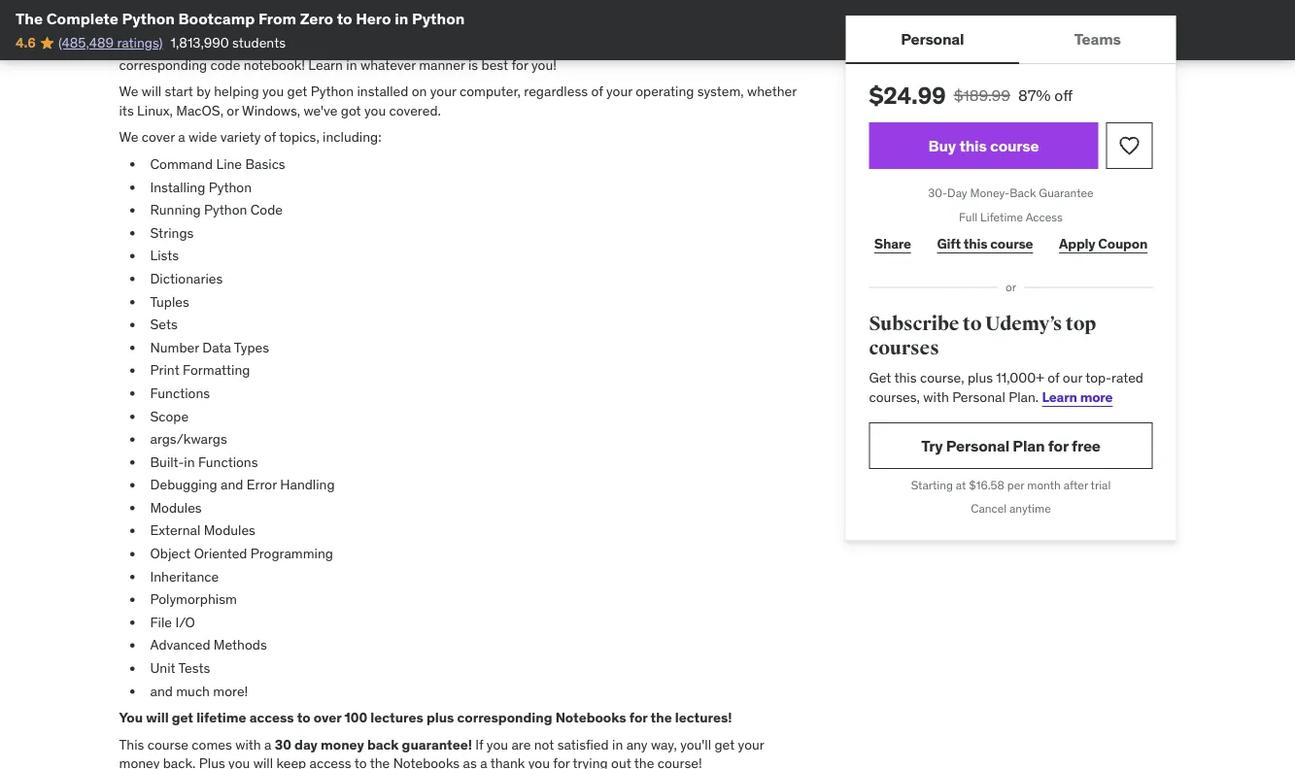 Task type: describe. For each thing, give the bounding box(es) containing it.
such
[[414, 0, 445, 9]]

thank
[[491, 756, 525, 770]]

starting
[[912, 478, 954, 493]]

learn how to use python for real-world tasks, such as working with pdf files, sending emails, reading excel files, scraping websites for informations, working with image files, and much more! this course will teach you python in a practical manner, with every lecture comes a full coding screencast and a corresponding code notebook! learn in whatever manner is best for you! we will start by helping you get python installed on your computer, regardless of your operating system, whether its linux, macos, or windows, we've got you covered. we cover a wide variety of topics, including: command line basics installing python running python code strings lists dictionaries tuples sets number data types print formatting functions scope args/kwargs built-in functions debugging and error handling modules external modules object oriented programming inheritance polymorphism file i/o advanced methods unit tests and much more! you will get lifetime access to over 100 lectures plus corresponding notebooks for the lectures!
[[119, 0, 797, 728]]

scope
[[150, 408, 189, 426]]

a up whether
[[783, 37, 790, 55]]

debugging
[[150, 477, 217, 494]]

best
[[482, 56, 508, 74]]

of inside get this course, plus 11,000+ of our top-rated courses, with personal plan.
[[1048, 370, 1060, 387]]

hero
[[356, 8, 391, 28]]

you down not
[[529, 756, 550, 770]]

tab list containing personal
[[846, 16, 1177, 64]]

1 vertical spatial more!
[[213, 683, 248, 701]]

computer,
[[460, 83, 521, 101]]

apply
[[1060, 235, 1096, 253]]

this for gift
[[964, 235, 988, 253]]

every
[[485, 37, 518, 55]]

start
[[165, 83, 193, 101]]

free
[[1072, 436, 1101, 456]]

students
[[232, 34, 286, 51]]

to left use at the top left of page
[[189, 0, 202, 9]]

1 we from the top
[[119, 83, 139, 101]]

you right if
[[487, 737, 508, 754]]

personal inside get this course, plus 11,000+ of our top-rated courses, with personal plan.
[[953, 389, 1006, 406]]

types
[[234, 339, 269, 357]]

if you are not satisfied in any way, you'll get your money back. plus you will keep access to the notebooks as a thank you for trying out the course!
[[119, 737, 765, 770]]

notebooks inside if you are not satisfied in any way, you'll get your money back. plus you will keep access to the notebooks as a thank you for trying out the course!
[[393, 756, 460, 770]]

0 vertical spatial functions
[[150, 385, 210, 403]]

websites
[[253, 10, 312, 28]]

get
[[870, 370, 892, 387]]

(485,489 ratings)
[[58, 34, 163, 51]]

your inside if you are not satisfied in any way, you'll get your money back. plus you will keep access to the notebooks as a thank you for trying out the course!
[[738, 737, 765, 754]]

not
[[534, 737, 554, 754]]

file
[[150, 614, 172, 632]]

in down zero
[[323, 37, 334, 55]]

back.
[[163, 756, 196, 770]]

python down line
[[209, 179, 252, 196]]

methods
[[214, 637, 267, 655]]

you'll
[[681, 737, 712, 754]]

to left over
[[297, 710, 311, 728]]

2 this from the top
[[119, 737, 144, 754]]

$16.58
[[969, 478, 1005, 493]]

$189.99
[[954, 85, 1011, 105]]

2 we from the top
[[119, 129, 139, 146]]

use
[[205, 0, 228, 9]]

1 vertical spatial modules
[[204, 523, 256, 540]]

and down the files,
[[592, 10, 616, 28]]

running
[[150, 202, 201, 219]]

you up windows,
[[262, 83, 284, 101]]

with up is
[[456, 37, 482, 55]]

plan
[[1013, 436, 1045, 456]]

the down any
[[635, 756, 655, 770]]

whether
[[748, 83, 797, 101]]

error
[[247, 477, 277, 494]]

back
[[367, 737, 399, 754]]

$24.99
[[870, 81, 946, 110]]

you up notebook!
[[252, 37, 274, 55]]

1 horizontal spatial your
[[607, 83, 633, 101]]

you down installed
[[365, 102, 386, 120]]

0 vertical spatial working
[[466, 0, 519, 9]]

with up the every
[[482, 10, 511, 28]]

1 horizontal spatial or
[[1006, 280, 1017, 295]]

args/kwargs
[[150, 431, 227, 448]]

subscribe
[[870, 312, 960, 336]]

try personal plan for free link
[[870, 423, 1153, 469]]

will inside if you are not satisfied in any way, you'll get your money back. plus you will keep access to the notebooks as a thank you for trying out the course!
[[253, 756, 273, 770]]

trying
[[573, 756, 608, 770]]

1 files, from the left
[[157, 10, 188, 28]]

code
[[211, 56, 240, 74]]

in inside if you are not satisfied in any way, you'll get your money back. plus you will keep access to the notebooks as a thank you for trying out the course!
[[612, 737, 623, 754]]

plus inside learn how to use python for real-world tasks, such as working with pdf files, sending emails, reading excel files, scraping websites for informations, working with image files, and much more! this course will teach you python in a practical manner, with every lecture comes a full coding screencast and a corresponding code notebook! learn in whatever manner is best for you! we will start by helping you get python installed on your computer, regardless of your operating system, whether its linux, macos, or windows, we've got you covered. we cover a wide variety of topics, including: command line basics installing python running python code strings lists dictionaries tuples sets number data types print formatting functions scope args/kwargs built-in functions debugging and error handling modules external modules object oriented programming inheritance polymorphism file i/o advanced methods unit tests and much more! you will get lifetime access to over 100 lectures plus corresponding notebooks for the lectures!
[[427, 710, 454, 728]]

are
[[512, 737, 531, 754]]

python left code
[[204, 202, 247, 219]]

teams button
[[1020, 16, 1177, 62]]

for inside if you are not satisfied in any way, you'll get your money back. plus you will keep access to the notebooks as a thank you for trying out the course!
[[553, 756, 570, 770]]

emails,
[[676, 0, 723, 9]]

full
[[620, 37, 639, 55]]

object
[[150, 546, 191, 563]]

gift
[[938, 235, 961, 253]]

any
[[627, 737, 648, 754]]

wide
[[189, 129, 217, 146]]

regardless
[[524, 83, 588, 101]]

plus inside get this course, plus 11,000+ of our top-rated courses, with personal plan.
[[968, 370, 993, 387]]

0 horizontal spatial your
[[430, 83, 457, 101]]

day
[[948, 185, 968, 200]]

system,
[[698, 83, 744, 101]]

top-
[[1086, 370, 1112, 387]]

or inside learn how to use python for real-world tasks, such as working with pdf files, sending emails, reading excel files, scraping websites for informations, working with image files, and much more! this course will teach you python in a practical manner, with every lecture comes a full coding screencast and a corresponding code notebook! learn in whatever manner is best for you! we will start by helping you get python installed on your computer, regardless of your operating system, whether its linux, macos, or windows, we've got you covered. we cover a wide variety of topics, including: command line basics installing python running python code strings lists dictionaries tuples sets number data types print formatting functions scope args/kwargs built-in functions debugging and error handling modules external modules object oriented programming inheritance polymorphism file i/o advanced methods unit tests and much more! you will get lifetime access to over 100 lectures plus corresponding notebooks for the lectures!
[[227, 102, 239, 120]]

we've
[[304, 102, 338, 120]]

0 horizontal spatial get
[[172, 710, 193, 728]]

satisfied
[[558, 737, 609, 754]]

in right hero
[[395, 8, 409, 28]]

installed
[[357, 83, 409, 101]]

rated
[[1112, 370, 1144, 387]]

bootcamp
[[178, 8, 255, 28]]

you
[[119, 710, 143, 728]]

11,000+
[[997, 370, 1045, 387]]

for up any
[[630, 710, 648, 728]]

1 vertical spatial working
[[426, 10, 479, 28]]

its
[[119, 102, 134, 120]]

manner
[[419, 56, 465, 74]]

starting at $16.58 per month after trial cancel anytime
[[912, 478, 1111, 517]]

to inside subscribe to udemy's top courses
[[963, 312, 982, 336]]

0 horizontal spatial corresponding
[[119, 56, 207, 74]]

teach
[[215, 37, 249, 55]]

the down back
[[370, 756, 390, 770]]

for up websites
[[281, 0, 299, 9]]

reading
[[726, 0, 775, 9]]

coding
[[642, 37, 684, 55]]

learn for learn more
[[1043, 389, 1078, 406]]

1 vertical spatial of
[[264, 129, 276, 146]]

teams
[[1075, 29, 1122, 49]]

as inside learn how to use python for real-world tasks, such as working with pdf files, sending emails, reading excel files, scraping websites for informations, working with image files, and much more! this course will teach you python in a practical manner, with every lecture comes a full coding screencast and a corresponding code notebook! learn in whatever manner is best for you! we will start by helping you get python installed on your computer, regardless of your operating system, whether its linux, macos, or windows, we've got you covered. we cover a wide variety of topics, including: command line basics installing python running python code strings lists dictionaries tuples sets number data types print formatting functions scope args/kwargs built-in functions debugging and error handling modules external modules object oriented programming inheritance polymorphism file i/o advanced methods unit tests and much more! you will get lifetime access to over 100 lectures plus corresponding notebooks for the lectures!
[[448, 0, 463, 9]]

command
[[150, 156, 213, 173]]

on
[[412, 83, 427, 101]]

external
[[150, 523, 201, 540]]

excel
[[119, 10, 154, 28]]

will up linux,
[[142, 83, 162, 101]]

cancel
[[971, 502, 1007, 517]]

0 vertical spatial money
[[321, 737, 364, 754]]

2 vertical spatial personal
[[947, 436, 1010, 456]]

plan.
[[1009, 389, 1039, 406]]

gift this course link
[[932, 225, 1039, 264]]

1 horizontal spatial learn
[[309, 56, 343, 74]]

to right zero
[[337, 8, 352, 28]]

for left the free
[[1049, 436, 1069, 456]]

0 horizontal spatial comes
[[192, 737, 232, 754]]

real-
[[302, 0, 332, 9]]

1 vertical spatial corresponding
[[457, 710, 553, 728]]

python up ratings)
[[122, 8, 175, 28]]

in down practical
[[346, 56, 357, 74]]

1 horizontal spatial much
[[619, 10, 655, 28]]

30
[[275, 737, 292, 754]]

advanced
[[150, 637, 210, 655]]

after
[[1064, 478, 1089, 493]]



Task type: locate. For each thing, give the bounding box(es) containing it.
2 horizontal spatial learn
[[1043, 389, 1078, 406]]

you!
[[532, 56, 557, 74]]

1 horizontal spatial modules
[[204, 523, 256, 540]]

modules up 'oriented'
[[204, 523, 256, 540]]

access
[[250, 710, 294, 728], [310, 756, 352, 770]]

the up way,
[[651, 710, 672, 728]]

plus up guarantee!
[[427, 710, 454, 728]]

for left you!
[[512, 56, 528, 74]]

money left back.
[[119, 756, 160, 770]]

this inside button
[[960, 136, 987, 155]]

2 files, from the left
[[557, 10, 589, 28]]

this inside learn how to use python for real-world tasks, such as working with pdf files, sending emails, reading excel files, scraping websites for informations, working with image files, and much more! this course will teach you python in a practical manner, with every lecture comes a full coding screencast and a corresponding code notebook! learn in whatever manner is best for you! we will start by helping you get python installed on your computer, regardless of your operating system, whether its linux, macos, or windows, we've got you covered. we cover a wide variety of topics, including: command line basics installing python running python code strings lists dictionaries tuples sets number data types print formatting functions scope args/kwargs built-in functions debugging and error handling modules external modules object oriented programming inheritance polymorphism file i/o advanced methods unit tests and much more! you will get lifetime access to over 100 lectures plus corresponding notebooks for the lectures!
[[119, 37, 144, 55]]

1 vertical spatial comes
[[192, 737, 232, 754]]

as inside if you are not satisfied in any way, you'll get your money back. plus you will keep access to the notebooks as a thank you for trying out the course!
[[463, 756, 477, 770]]

2 vertical spatial learn
[[1043, 389, 1078, 406]]

more! down emails,
[[658, 10, 696, 28]]

0 vertical spatial learn
[[119, 0, 155, 9]]

course up back.
[[147, 737, 189, 754]]

1 horizontal spatial more!
[[658, 10, 696, 28]]

get left lifetime
[[172, 710, 193, 728]]

0 vertical spatial much
[[619, 10, 655, 28]]

files,
[[584, 0, 618, 9]]

and down reading
[[757, 37, 780, 55]]

python up notebook!
[[277, 37, 320, 55]]

including:
[[323, 129, 382, 146]]

100
[[345, 710, 368, 728]]

tasks,
[[372, 0, 411, 9]]

for down the real-
[[315, 10, 333, 28]]

1 horizontal spatial money
[[321, 737, 364, 754]]

python up manner,
[[412, 8, 465, 28]]

in up the out
[[612, 737, 623, 754]]

sets
[[150, 316, 178, 334]]

trial
[[1091, 478, 1111, 493]]

1 vertical spatial we
[[119, 129, 139, 146]]

with left 30
[[235, 737, 261, 754]]

0 horizontal spatial or
[[227, 102, 239, 120]]

1 vertical spatial access
[[310, 756, 352, 770]]

1 horizontal spatial comes
[[566, 37, 607, 55]]

comes left full
[[566, 37, 607, 55]]

courses
[[870, 337, 940, 361]]

learn more link
[[1043, 389, 1113, 406]]

learn more
[[1043, 389, 1113, 406]]

plus
[[199, 756, 225, 770]]

learn up we've
[[309, 56, 343, 74]]

0 horizontal spatial plus
[[427, 710, 454, 728]]

lecture
[[521, 37, 563, 55]]

access down day
[[310, 756, 352, 770]]

python up we've
[[311, 83, 354, 101]]

if
[[476, 737, 484, 754]]

we down its
[[119, 129, 139, 146]]

tuples
[[150, 293, 189, 311]]

this up courses, at the bottom of page
[[895, 370, 917, 387]]

comes inside learn how to use python for real-world tasks, such as working with pdf files, sending emails, reading excel files, scraping websites for informations, working with image files, and much more! this course will teach you python in a practical manner, with every lecture comes a full coding screencast and a corresponding code notebook! learn in whatever manner is best for you! we will start by helping you get python installed on your computer, regardless of your operating system, whether its linux, macos, or windows, we've got you covered. we cover a wide variety of topics, including: command line basics installing python running python code strings lists dictionaries tuples sets number data types print formatting functions scope args/kwargs built-in functions debugging and error handling modules external modules object oriented programming inheritance polymorphism file i/o advanced methods unit tests and much more! you will get lifetime access to over 100 lectures plus corresponding notebooks for the lectures!
[[566, 37, 607, 55]]

functions up scope on the bottom of the page
[[150, 385, 210, 403]]

operating
[[636, 83, 694, 101]]

coupon
[[1099, 235, 1148, 253]]

0 vertical spatial notebooks
[[556, 710, 627, 728]]

a left practical
[[337, 37, 345, 55]]

this for get
[[895, 370, 917, 387]]

0 horizontal spatial files,
[[157, 10, 188, 28]]

of down windows,
[[264, 129, 276, 146]]

strings
[[150, 225, 194, 242]]

the
[[651, 710, 672, 728], [370, 756, 390, 770], [635, 756, 655, 770]]

0 horizontal spatial notebooks
[[393, 756, 460, 770]]

working up the every
[[466, 0, 519, 9]]

month
[[1028, 478, 1061, 493]]

2 vertical spatial of
[[1048, 370, 1060, 387]]

formatting
[[183, 362, 250, 380]]

you
[[252, 37, 274, 55], [262, 83, 284, 101], [365, 102, 386, 120], [487, 737, 508, 754], [229, 756, 250, 770], [529, 756, 550, 770]]

programming
[[251, 546, 333, 563]]

apply coupon button
[[1054, 225, 1153, 264]]

2 horizontal spatial your
[[738, 737, 765, 754]]

notebooks up the satisfied
[[556, 710, 627, 728]]

your right you'll
[[738, 737, 765, 754]]

courses,
[[870, 389, 920, 406]]

as down if
[[463, 756, 477, 770]]

2 horizontal spatial get
[[715, 737, 735, 754]]

out
[[611, 756, 632, 770]]

get right you'll
[[715, 737, 735, 754]]

get
[[287, 83, 307, 101], [172, 710, 193, 728], [715, 737, 735, 754]]

course down excel
[[147, 37, 189, 55]]

how
[[158, 0, 186, 9]]

0 vertical spatial as
[[448, 0, 463, 9]]

we
[[119, 83, 139, 101], [119, 129, 139, 146]]

personal down the course,
[[953, 389, 1006, 406]]

ratings)
[[117, 34, 163, 51]]

way,
[[651, 737, 677, 754]]

1 horizontal spatial access
[[310, 756, 352, 770]]

a inside if you are not satisfied in any way, you'll get your money back. plus you will keep access to the notebooks as a thank you for trying out the course!
[[480, 756, 488, 770]]

0 horizontal spatial modules
[[150, 500, 202, 517]]

much down sending
[[619, 10, 655, 28]]

your left operating
[[607, 83, 633, 101]]

notebooks inside learn how to use python for real-world tasks, such as working with pdf files, sending emails, reading excel files, scraping websites for informations, working with image files, and much more! this course will teach you python in a practical manner, with every lecture comes a full coding screencast and a corresponding code notebook! learn in whatever manner is best for you! we will start by helping you get python installed on your computer, regardless of your operating system, whether its linux, macos, or windows, we've got you covered. we cover a wide variety of topics, including: command line basics installing python running python code strings lists dictionaries tuples sets number data types print formatting functions scope args/kwargs built-in functions debugging and error handling modules external modules object oriented programming inheritance polymorphism file i/o advanced methods unit tests and much more! you will get lifetime access to over 100 lectures plus corresponding notebooks for the lectures!
[[556, 710, 627, 728]]

buy this course
[[929, 136, 1040, 155]]

learn up excel
[[119, 0, 155, 9]]

access inside learn how to use python for real-world tasks, such as working with pdf files, sending emails, reading excel files, scraping websites for informations, working with image files, and much more! this course will teach you python in a practical manner, with every lecture comes a full coding screencast and a corresponding code notebook! learn in whatever manner is best for you! we will start by helping you get python installed on your computer, regardless of your operating system, whether its linux, macos, or windows, we've got you covered. we cover a wide variety of topics, including: command line basics installing python running python code strings lists dictionaries tuples sets number data types print formatting functions scope args/kwargs built-in functions debugging and error handling modules external modules object oriented programming inheritance polymorphism file i/o advanced methods unit tests and much more! you will get lifetime access to over 100 lectures plus corresponding notebooks for the lectures!
[[250, 710, 294, 728]]

learn for learn how to use python for real-world tasks, such as working with pdf files, sending emails, reading excel files, scraping websites for informations, working with image files, and much more! this course will teach you python in a practical manner, with every lecture comes a full coding screencast and a corresponding code notebook! learn in whatever manner is best for you! we will start by helping you get python installed on your computer, regardless of your operating system, whether its linux, macos, or windows, we've got you covered. we cover a wide variety of topics, including: command line basics installing python running python code strings lists dictionaries tuples sets number data types print formatting functions scope args/kwargs built-in functions debugging and error handling modules external modules object oriented programming inheritance polymorphism file i/o advanced methods unit tests and much more! you will get lifetime access to over 100 lectures plus corresponding notebooks for the lectures!
[[119, 0, 155, 9]]

anytime
[[1010, 502, 1052, 517]]

basics
[[245, 156, 285, 173]]

0 horizontal spatial learn
[[119, 0, 155, 9]]

4.6
[[16, 34, 36, 51]]

off
[[1055, 85, 1073, 105]]

and down unit
[[150, 683, 173, 701]]

1 vertical spatial this
[[964, 235, 988, 253]]

buy this course button
[[870, 122, 1099, 169]]

1 vertical spatial get
[[172, 710, 193, 728]]

day
[[295, 737, 318, 754]]

1 horizontal spatial corresponding
[[457, 710, 553, 728]]

more! up lifetime
[[213, 683, 248, 701]]

this right gift on the right top of page
[[964, 235, 988, 253]]

plus right the course,
[[968, 370, 993, 387]]

lifetime
[[981, 209, 1024, 224]]

0 horizontal spatial much
[[176, 683, 210, 701]]

course inside learn how to use python for real-world tasks, such as working with pdf files, sending emails, reading excel files, scraping websites for informations, working with image files, and much more! this course will teach you python in a practical manner, with every lecture comes a full coding screencast and a corresponding code notebook! learn in whatever manner is best for you! we will start by helping you get python installed on your computer, regardless of your operating system, whether its linux, macos, or windows, we've got you covered. we cover a wide variety of topics, including: command line basics installing python running python code strings lists dictionaries tuples sets number data types print formatting functions scope args/kwargs built-in functions debugging and error handling modules external modules object oriented programming inheritance polymorphism file i/o advanced methods unit tests and much more! you will get lifetime access to over 100 lectures plus corresponding notebooks for the lectures!
[[147, 37, 189, 55]]

money-
[[971, 185, 1010, 200]]

print
[[150, 362, 180, 380]]

0 vertical spatial we
[[119, 83, 139, 101]]

much
[[619, 10, 655, 28], [176, 683, 210, 701]]

a down if
[[480, 756, 488, 770]]

polymorphism
[[150, 592, 237, 609]]

2 vertical spatial get
[[715, 737, 735, 754]]

apply coupon
[[1060, 235, 1148, 253]]

lifetime
[[196, 710, 246, 728]]

1 vertical spatial personal
[[953, 389, 1006, 406]]

modules up external
[[150, 500, 202, 517]]

access
[[1026, 209, 1063, 224]]

screencast
[[687, 37, 754, 55]]

of right the regardless
[[591, 83, 603, 101]]

functions up error
[[198, 454, 258, 471]]

a left full
[[610, 37, 617, 55]]

share
[[875, 235, 912, 253]]

0 vertical spatial comes
[[566, 37, 607, 55]]

will
[[192, 37, 212, 55], [142, 83, 162, 101], [146, 710, 169, 728], [253, 756, 273, 770]]

1 vertical spatial much
[[176, 683, 210, 701]]

course up back
[[991, 136, 1040, 155]]

with inside get this course, plus 11,000+ of our top-rated courses, with personal plan.
[[924, 389, 950, 406]]

notebooks down guarantee!
[[393, 756, 460, 770]]

will left keep
[[253, 756, 273, 770]]

corresponding up 'start'
[[119, 56, 207, 74]]

i/o
[[175, 614, 195, 632]]

0 horizontal spatial money
[[119, 756, 160, 770]]

our
[[1063, 370, 1083, 387]]

corresponding
[[119, 56, 207, 74], [457, 710, 553, 728]]

personal button
[[846, 16, 1020, 62]]

0 vertical spatial more!
[[658, 10, 696, 28]]

we up its
[[119, 83, 139, 101]]

course inside button
[[991, 136, 1040, 155]]

installing
[[150, 179, 205, 196]]

wishlist image
[[1118, 134, 1142, 157]]

will left teach
[[192, 37, 212, 55]]

2 horizontal spatial of
[[1048, 370, 1060, 387]]

0 vertical spatial this
[[119, 37, 144, 55]]

informations,
[[336, 10, 423, 28]]

working down such
[[426, 10, 479, 28]]

personal inside button
[[901, 29, 965, 49]]

to down 100 at bottom
[[355, 756, 367, 770]]

windows,
[[242, 102, 300, 120]]

1 horizontal spatial of
[[591, 83, 603, 101]]

share button
[[870, 225, 917, 264]]

0 vertical spatial this
[[960, 136, 987, 155]]

personal up '$16.58'
[[947, 436, 1010, 456]]

0 vertical spatial access
[[250, 710, 294, 728]]

in down args/kwargs
[[184, 454, 195, 471]]

or down helping
[[227, 102, 239, 120]]

0 vertical spatial plus
[[968, 370, 993, 387]]

whatever
[[361, 56, 416, 74]]

the complete python bootcamp from zero to hero in python
[[16, 8, 465, 28]]

code
[[251, 202, 283, 219]]

2 vertical spatial this
[[895, 370, 917, 387]]

this for buy
[[960, 136, 987, 155]]

and left error
[[221, 477, 243, 494]]

files,
[[157, 10, 188, 28], [557, 10, 589, 28]]

course down lifetime
[[991, 235, 1034, 253]]

or up "udemy's"
[[1006, 280, 1017, 295]]

per
[[1008, 478, 1025, 493]]

got
[[341, 102, 361, 120]]

1 vertical spatial as
[[463, 756, 477, 770]]

1 vertical spatial functions
[[198, 454, 258, 471]]

back
[[1010, 185, 1037, 200]]

0 vertical spatial modules
[[150, 500, 202, 517]]

1 horizontal spatial notebooks
[[556, 710, 627, 728]]

learn down our
[[1043, 389, 1078, 406]]

30-day money-back guarantee full lifetime access
[[929, 185, 1094, 224]]

keep
[[276, 756, 306, 770]]

learn
[[119, 0, 155, 9], [309, 56, 343, 74], [1043, 389, 1078, 406]]

1 vertical spatial plus
[[427, 710, 454, 728]]

corresponding up 'are'
[[457, 710, 553, 728]]

money inside if you are not satisfied in any way, you'll get your money back. plus you will keep access to the notebooks as a thank you for trying out the course!
[[119, 756, 160, 770]]

tab list
[[846, 16, 1177, 64]]

0 vertical spatial personal
[[901, 29, 965, 49]]

with up image
[[522, 0, 551, 9]]

1 vertical spatial money
[[119, 756, 160, 770]]

of left our
[[1048, 370, 1060, 387]]

topics,
[[279, 129, 320, 146]]

1 vertical spatial learn
[[309, 56, 343, 74]]

much down tests
[[176, 683, 210, 701]]

0 vertical spatial or
[[227, 102, 239, 120]]

personal up $24.99
[[901, 29, 965, 49]]

0 horizontal spatial of
[[264, 129, 276, 146]]

comes up plus
[[192, 737, 232, 754]]

with down the course,
[[924, 389, 950, 406]]

to left "udemy's"
[[963, 312, 982, 336]]

oriented
[[194, 546, 247, 563]]

money down 100 at bottom
[[321, 737, 364, 754]]

access inside if you are not satisfied in any way, you'll get your money back. plus you will keep access to the notebooks as a thank you for trying out the course!
[[310, 756, 352, 770]]

(485,489
[[58, 34, 114, 51]]

will right the you
[[146, 710, 169, 728]]

as right such
[[448, 0, 463, 9]]

this right buy
[[960, 136, 987, 155]]

guarantee!
[[402, 737, 472, 754]]

0 vertical spatial of
[[591, 83, 603, 101]]

1 vertical spatial notebooks
[[393, 756, 460, 770]]

1,813,990
[[171, 34, 229, 51]]

0 horizontal spatial more!
[[213, 683, 248, 701]]

the inside learn how to use python for real-world tasks, such as working with pdf files, sending emails, reading excel files, scraping websites for informations, working with image files, and much more! this course will teach you python in a practical manner, with every lecture comes a full coding screencast and a corresponding code notebook! learn in whatever manner is best for you! we will start by helping you get python installed on your computer, regardless of your operating system, whether its linux, macos, or windows, we've got you covered. we cover a wide variety of topics, including: command line basics installing python running python code strings lists dictionaries tuples sets number data types print formatting functions scope args/kwargs built-in functions debugging and error handling modules external modules object oriented programming inheritance polymorphism file i/o advanced methods unit tests and much more! you will get lifetime access to over 100 lectures plus corresponding notebooks for the lectures!
[[651, 710, 672, 728]]

0 vertical spatial get
[[287, 83, 307, 101]]

1 vertical spatial or
[[1006, 280, 1017, 295]]

1 horizontal spatial get
[[287, 83, 307, 101]]

to inside if you are not satisfied in any way, you'll get your money back. plus you will keep access to the notebooks as a thank you for trying out the course!
[[355, 756, 367, 770]]

unit
[[150, 660, 175, 678]]

top
[[1066, 312, 1097, 336]]

get up we've
[[287, 83, 307, 101]]

this inside get this course, plus 11,000+ of our top-rated courses, with personal plan.
[[895, 370, 917, 387]]

0 horizontal spatial access
[[250, 710, 294, 728]]

1 horizontal spatial plus
[[968, 370, 993, 387]]

a left 30
[[264, 737, 272, 754]]

files, down the pdf
[[557, 10, 589, 28]]

access up 30
[[250, 710, 294, 728]]

manner,
[[404, 37, 452, 55]]

87%
[[1019, 85, 1051, 105]]

you right plus
[[229, 756, 250, 770]]

this down the you
[[119, 737, 144, 754]]

python up websites
[[231, 0, 278, 9]]

a left wide
[[178, 129, 185, 146]]

get inside if you are not satisfied in any way, you'll get your money back. plus you will keep access to the notebooks as a thank you for trying out the course!
[[715, 737, 735, 754]]

dictionaries
[[150, 270, 223, 288]]

this down excel
[[119, 37, 144, 55]]

course!
[[658, 756, 703, 770]]

1 vertical spatial this
[[119, 737, 144, 754]]

in
[[395, 8, 409, 28], [323, 37, 334, 55], [346, 56, 357, 74], [184, 454, 195, 471], [612, 737, 623, 754]]

1 horizontal spatial files,
[[557, 10, 589, 28]]

more
[[1081, 389, 1113, 406]]

0 vertical spatial corresponding
[[119, 56, 207, 74]]

1 this from the top
[[119, 37, 144, 55]]

for down not
[[553, 756, 570, 770]]



Task type: vqa. For each thing, say whether or not it's contained in the screenshot.
your
yes



